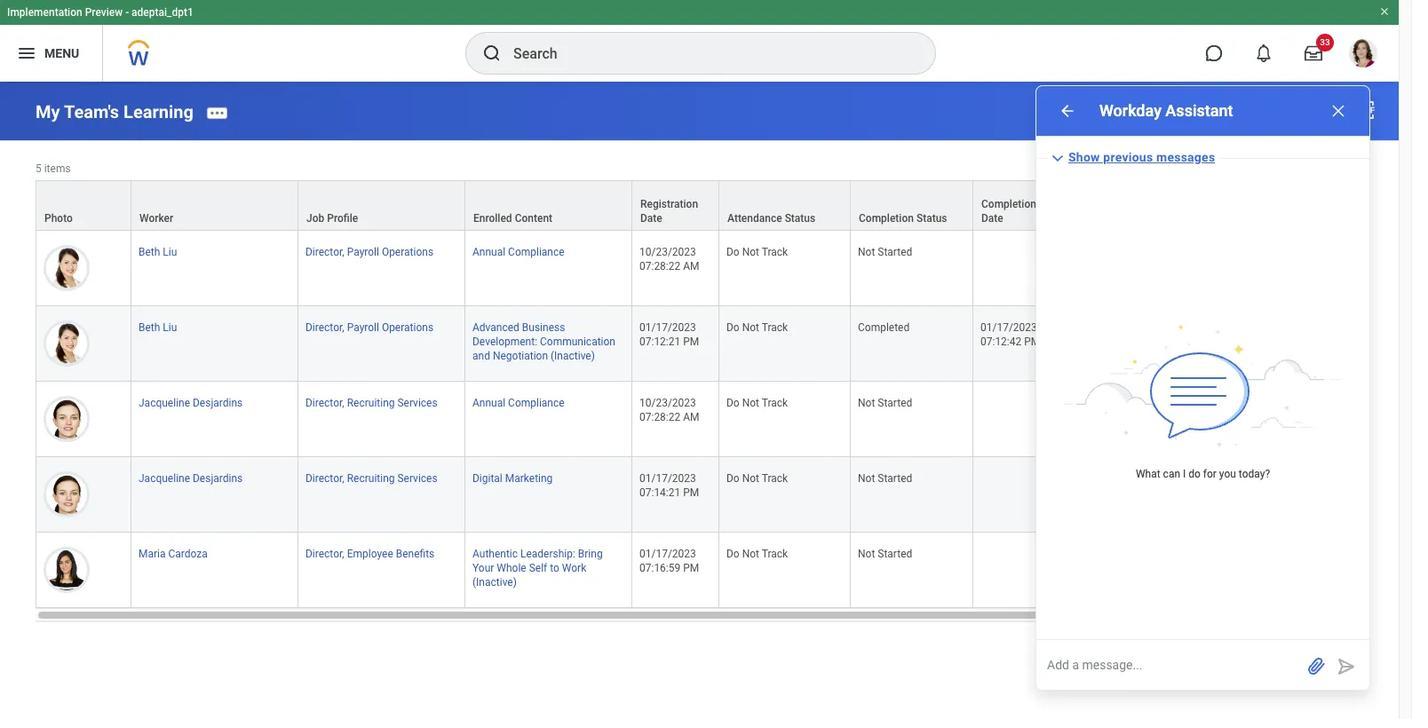 Task type: vqa. For each thing, say whether or not it's contained in the screenshot.
the bottom Services
yes



Task type: locate. For each thing, give the bounding box(es) containing it.
1 desjardins from the top
[[193, 397, 243, 410]]

payroll
[[347, 246, 379, 258], [347, 322, 379, 334]]

2 beth liu link from the top
[[139, 318, 177, 334]]

1 horizontal spatial export to excel image
[[1314, 100, 1336, 121]]

annual compliance link for director, payroll operations
[[473, 242, 565, 258]]

01/17/2023 up 07:12:42
[[981, 322, 1038, 334]]

director, payroll operations
[[306, 246, 434, 258], [306, 322, 434, 334]]

track for 10/23/2023 07:28:22 am
[[762, 397, 788, 410]]

01/17/2023 07:16:59 pm
[[640, 548, 700, 575]]

01/17/2023 up 07:16:59
[[640, 548, 697, 561]]

do for 10/23/2023 07:28:22 am
[[727, 397, 740, 410]]

date inside completion date
[[982, 212, 1004, 225]]

do
[[1189, 468, 1201, 481]]

2 operations from the top
[[382, 322, 434, 334]]

menu
[[44, 46, 79, 60]]

1 vertical spatial liu
[[163, 322, 177, 334]]

photo button
[[36, 181, 131, 230]]

0 vertical spatial completion
[[982, 198, 1037, 210]]

2 row from the top
[[36, 195, 1363, 231]]

2 status from the left
[[917, 212, 948, 225]]

1 employee's photo (beth liu) image from the top
[[44, 245, 90, 291]]

4 do not track from the top
[[727, 473, 788, 485]]

1 operations from the top
[[382, 246, 434, 258]]

07:28:22 for director, recruiting services
[[640, 411, 681, 424]]

completion date button
[[974, 181, 1060, 230]]

0 vertical spatial desjardins
[[193, 397, 243, 410]]

status right attendance
[[785, 212, 816, 225]]

my
[[36, 101, 60, 122]]

2 do not track from the top
[[727, 322, 788, 334]]

2 compliance from the top
[[508, 397, 565, 410]]

4 not started from the top
[[858, 548, 913, 561]]

pm inside the 01/17/2023 07:12:21 pm
[[684, 336, 700, 348]]

maria cardoza link
[[139, 545, 208, 561]]

communication
[[540, 336, 616, 348]]

annual compliance down enrolled content
[[473, 246, 565, 258]]

do not track element for 01/17/2023 07:14:21 pm
[[727, 469, 788, 485]]

1 vertical spatial director, payroll operations link
[[306, 318, 434, 334]]

profile
[[327, 212, 358, 225]]

recruiting for digital marketing
[[347, 473, 395, 485]]

advanced business development: communication and negotiation (inactive) link
[[473, 318, 616, 363]]

pm right 07:12:21
[[684, 336, 700, 348]]

2 annual compliance from the top
[[473, 397, 565, 410]]

director, recruiting services link
[[306, 394, 438, 410], [306, 469, 438, 485]]

director, payroll operations link
[[306, 242, 434, 258], [306, 318, 434, 334]]

0 vertical spatial liu
[[163, 246, 177, 258]]

pm
[[684, 336, 700, 348], [1025, 336, 1041, 348], [684, 487, 700, 500], [684, 563, 700, 575]]

compliance down negotiation
[[508, 397, 565, 410]]

jacqueline desjardins
[[139, 397, 243, 410], [139, 473, 243, 485]]

0
[[1159, 397, 1165, 410], [1159, 473, 1165, 485]]

2 desjardins from the top
[[193, 473, 243, 485]]

registration date
[[641, 198, 699, 225]]

1 vertical spatial jacqueline desjardins link
[[139, 469, 243, 485]]

1 beth from the top
[[139, 246, 160, 258]]

3 not started element from the top
[[858, 469, 913, 485]]

date inside registration date
[[641, 212, 663, 225]]

0 horizontal spatial (inactive)
[[473, 577, 517, 589]]

1 annual compliance from the top
[[473, 246, 565, 258]]

pm inside 01/17/2023 07:16:59 pm
[[684, 563, 700, 575]]

4 track from the top
[[762, 473, 788, 485]]

1 vertical spatial annual
[[473, 397, 506, 410]]

10/23/2023 down registration date
[[640, 246, 697, 258]]

date for registration date
[[641, 212, 663, 225]]

director,
[[306, 246, 345, 258], [306, 322, 345, 334], [306, 397, 345, 410], [306, 473, 345, 485], [306, 548, 345, 561]]

1 vertical spatial 0
[[1159, 473, 1165, 485]]

2 am from the top
[[684, 411, 700, 424]]

annual compliance link
[[473, 242, 565, 258], [473, 394, 565, 410]]

0 vertical spatial annual compliance link
[[473, 242, 565, 258]]

-
[[125, 6, 129, 19]]

0 vertical spatial annual compliance
[[473, 246, 565, 258]]

1 track from the top
[[762, 246, 788, 258]]

send image
[[1337, 657, 1358, 678]]

job
[[307, 212, 325, 225]]

row containing registration date
[[36, 180, 1363, 232]]

10/23/2023 07:28:22 am for operations
[[640, 246, 700, 273]]

director, recruiting services
[[306, 397, 438, 410], [306, 473, 438, 485]]

1 do from the top
[[727, 246, 740, 258]]

implementation preview -   adeptai_dpt1
[[7, 6, 194, 19]]

1 horizontal spatial status
[[917, 212, 948, 225]]

1 horizontal spatial (inactive)
[[551, 350, 595, 363]]

compliance down content
[[508, 246, 565, 258]]

0 vertical spatial jacqueline
[[139, 397, 190, 410]]

0 vertical spatial 10/23/2023
[[640, 246, 697, 258]]

annual compliance down negotiation
[[473, 397, 565, 410]]

operations
[[382, 246, 434, 258], [382, 322, 434, 334]]

1 vertical spatial operations
[[382, 322, 434, 334]]

0 vertical spatial operations
[[382, 246, 434, 258]]

1 vertical spatial payroll
[[347, 322, 379, 334]]

column header
[[1061, 180, 1122, 231], [1122, 180, 1173, 231], [1173, 180, 1269, 231], [1269, 195, 1312, 231], [1312, 195, 1363, 231]]

1 row from the top
[[36, 180, 1363, 232]]

1 beth liu from the top
[[139, 246, 177, 258]]

1 director, recruiting services link from the top
[[306, 394, 438, 410]]

0 vertical spatial (inactive)
[[551, 350, 595, 363]]

1 jacqueline desjardins link from the top
[[139, 394, 243, 410]]

01/17/2023 up 07:14:21
[[640, 473, 697, 485]]

01/17/2023 inside 01/17/2023 07:12:42 pm
[[981, 322, 1038, 334]]

recruiting
[[347, 397, 395, 410], [347, 473, 395, 485]]

compliance for director, recruiting services
[[508, 397, 565, 410]]

0 vertical spatial payroll
[[347, 246, 379, 258]]

3 not started from the top
[[858, 473, 913, 485]]

01/17/2023 inside the 01/17/2023 07:12:21 pm
[[640, 322, 697, 334]]

07:14:21
[[640, 487, 681, 500]]

1 vertical spatial completion
[[859, 212, 914, 225]]

expand/collapse chart image
[[1271, 157, 1290, 177]]

compliance
[[508, 246, 565, 258], [508, 397, 565, 410]]

01/17/2023 for 07:16:59
[[640, 548, 697, 561]]

0 vertical spatial employee's photo (beth liu) image
[[44, 245, 90, 291]]

(inactive) down your
[[473, 577, 517, 589]]

0 vertical spatial director, recruiting services link
[[306, 394, 438, 410]]

job profile column header
[[299, 180, 466, 232]]

column header down expand/collapse chart image
[[1269, 195, 1312, 231]]

0 horizontal spatial completion
[[859, 212, 914, 225]]

not started element
[[858, 242, 913, 258], [858, 394, 913, 410], [858, 469, 913, 485], [858, 545, 913, 561]]

5 do not track from the top
[[727, 548, 788, 561]]

1 vertical spatial am
[[684, 411, 700, 424]]

1 horizontal spatial completion
[[982, 198, 1037, 210]]

workday assistant region
[[1037, 86, 1370, 690]]

employee's photo (jacqueline desjardins) image
[[44, 396, 90, 443], [44, 472, 90, 518]]

cell
[[974, 231, 1061, 306], [1061, 231, 1122, 306], [1122, 231, 1173, 306], [1173, 231, 1269, 306], [1269, 231, 1312, 306], [1312, 231, 1363, 306], [1061, 306, 1122, 382], [1122, 306, 1173, 382], [1269, 306, 1312, 382], [1312, 306, 1363, 382], [974, 382, 1061, 458], [1173, 382, 1269, 458], [1269, 382, 1312, 458], [1312, 382, 1363, 458], [974, 458, 1061, 533], [1061, 458, 1122, 533], [1173, 458, 1269, 533], [1269, 458, 1312, 533], [1312, 458, 1363, 533], [974, 533, 1061, 609], [1061, 533, 1122, 609], [1122, 533, 1173, 609], [1173, 533, 1269, 609], [1269, 533, 1312, 609], [1312, 533, 1363, 609]]

completion
[[982, 198, 1037, 210], [859, 212, 914, 225]]

registration
[[641, 198, 699, 210]]

5 do not track element from the top
[[727, 545, 788, 561]]

do not track for 10/23/2023 07:28:22 am
[[727, 397, 788, 410]]

jacqueline desjardins link for digital
[[139, 469, 243, 485]]

1 vertical spatial employee's photo (jacqueline desjardins) image
[[44, 472, 90, 518]]

bring
[[578, 548, 603, 561]]

4 row from the top
[[36, 306, 1363, 382]]

director, payroll operations for advanced business development: communication and negotiation (inactive)
[[306, 322, 434, 334]]

jacqueline desjardins for digital
[[139, 473, 243, 485]]

annual compliance link down enrolled content
[[473, 242, 565, 258]]

2 jacqueline from the top
[[139, 473, 190, 485]]

2 date from the left
[[982, 212, 1004, 225]]

your
[[473, 563, 494, 575]]

0 vertical spatial director, payroll operations
[[306, 246, 434, 258]]

jacqueline
[[139, 397, 190, 410], [139, 473, 190, 485]]

0 vertical spatial beth liu link
[[139, 242, 177, 258]]

10/23/2023
[[640, 246, 697, 258], [640, 397, 697, 410]]

0 vertical spatial 0
[[1159, 397, 1165, 410]]

07:28:22 down registration date
[[640, 260, 681, 273]]

1 vertical spatial recruiting
[[347, 473, 395, 485]]

1 started from the top
[[878, 246, 913, 258]]

0 vertical spatial employee's photo (jacqueline desjardins) image
[[44, 396, 90, 443]]

1 director, from the top
[[306, 246, 345, 258]]

services for annual compliance
[[398, 397, 438, 410]]

1 vertical spatial desjardins
[[193, 473, 243, 485]]

export to excel image
[[1314, 100, 1336, 121], [1204, 157, 1224, 177]]

0 vertical spatial beth
[[139, 246, 160, 258]]

01/17/2023 07:12:21 pm
[[640, 322, 700, 348]]

beth
[[139, 246, 160, 258], [139, 322, 160, 334]]

3 track from the top
[[762, 397, 788, 410]]

desjardins for digital
[[193, 473, 243, 485]]

2 employee's photo (beth liu) image from the top
[[44, 321, 90, 367]]

1 vertical spatial director, payroll operations
[[306, 322, 434, 334]]

0 vertical spatial beth liu
[[139, 246, 177, 258]]

0 vertical spatial director, recruiting services
[[306, 397, 438, 410]]

x image
[[1330, 102, 1348, 120]]

am for director, recruiting services
[[684, 411, 700, 424]]

01/17/2023 inside the 01/17/2023 07:14:21 pm
[[640, 473, 697, 485]]

1 payroll from the top
[[347, 246, 379, 258]]

1 vertical spatial beth liu link
[[139, 318, 177, 334]]

0 vertical spatial recruiting
[[347, 397, 395, 410]]

annual compliance link down negotiation
[[473, 394, 565, 410]]

0 horizontal spatial status
[[785, 212, 816, 225]]

2 do from the top
[[727, 322, 740, 334]]

employee's photo (beth liu) image for export to worksheets image
[[44, 321, 90, 367]]

completion status
[[859, 212, 948, 225]]

1 0 from the top
[[1159, 397, 1165, 410]]

2 track from the top
[[762, 322, 788, 334]]

1 director, recruiting services from the top
[[306, 397, 438, 410]]

pm right 07:14:21
[[684, 487, 700, 500]]

5 row from the top
[[36, 382, 1363, 458]]

2 recruiting from the top
[[347, 473, 395, 485]]

0 vertical spatial annual
[[473, 246, 506, 258]]

compliance for director, payroll operations
[[508, 246, 565, 258]]

4 do from the top
[[727, 473, 740, 485]]

you
[[1220, 468, 1237, 481]]

enrolled content button
[[466, 181, 632, 230]]

(inactive) inside authentic leadership: bring your whole self to work (inactive)
[[473, 577, 517, 589]]

worker button
[[132, 181, 298, 230]]

do not track element
[[727, 242, 788, 258], [727, 318, 788, 334], [727, 394, 788, 410], [727, 469, 788, 485], [727, 545, 788, 561]]

minutes
[[1195, 322, 1233, 334]]

0 vertical spatial jacqueline desjardins link
[[139, 394, 243, 410]]

01/17/2023 07:12:42 pm
[[981, 322, 1041, 348]]

1 vertical spatial 10/23/2023
[[640, 397, 697, 410]]

1 horizontal spatial date
[[982, 212, 1004, 225]]

1 annual from the top
[[473, 246, 506, 258]]

07:28:22
[[640, 260, 681, 273], [640, 411, 681, 424]]

1 vertical spatial annual compliance link
[[473, 394, 565, 410]]

10/23/2023 07:28:22 am
[[640, 246, 700, 273], [640, 397, 700, 424]]

2 annual compliance link from the top
[[473, 394, 565, 410]]

(inactive)
[[551, 350, 595, 363], [473, 577, 517, 589]]

2 0 from the top
[[1159, 473, 1165, 485]]

1 am from the top
[[684, 260, 700, 273]]

i
[[1184, 468, 1187, 481]]

export to excel image left view printable version (pdf) icon
[[1314, 100, 1336, 121]]

my team's learning main content
[[0, 82, 1400, 639]]

0 vertical spatial am
[[684, 260, 700, 273]]

2 10/23/2023 07:28:22 am from the top
[[640, 397, 700, 424]]

my team's learning
[[36, 101, 194, 122]]

3 started from the top
[[878, 473, 913, 485]]

4 do not track element from the top
[[727, 469, 788, 485]]

director, for director, payroll operations link related to annual
[[306, 246, 345, 258]]

1 10/23/2023 07:28:22 am from the top
[[640, 246, 700, 273]]

1 employee's photo (jacqueline desjardins) image from the top
[[44, 396, 90, 443]]

Add a message... text field
[[1037, 641, 1303, 690]]

1 vertical spatial (inactive)
[[473, 577, 517, 589]]

0 for 10/23/2023 07:28:22 am
[[1159, 397, 1165, 410]]

1 annual compliance link from the top
[[473, 242, 565, 258]]

5 do from the top
[[727, 548, 740, 561]]

1 vertical spatial beth liu
[[139, 322, 177, 334]]

10/23/2023 07:28:22 am down registration date
[[640, 246, 700, 273]]

2 annual from the top
[[473, 397, 506, 410]]

1 compliance from the top
[[508, 246, 565, 258]]

services
[[398, 397, 438, 410], [398, 473, 438, 485]]

2 07:28:22 from the top
[[640, 411, 681, 424]]

pm inside 01/17/2023 07:12:42 pm
[[1025, 336, 1041, 348]]

do not track element for 10/23/2023 07:28:22 am
[[727, 394, 788, 410]]

1 date from the left
[[641, 212, 663, 225]]

toolbar
[[1196, 153, 1364, 180]]

track
[[762, 246, 788, 258], [762, 322, 788, 334], [762, 397, 788, 410], [762, 473, 788, 485], [762, 548, 788, 561]]

status left completion date
[[917, 212, 948, 225]]

1 vertical spatial beth
[[139, 322, 160, 334]]

am down registration date
[[684, 260, 700, 273]]

date
[[641, 212, 663, 225], [982, 212, 1004, 225]]

date down registration
[[641, 212, 663, 225]]

beth liu
[[139, 246, 177, 258], [139, 322, 177, 334]]

liu
[[163, 246, 177, 258], [163, 322, 177, 334]]

0 up 'can'
[[1159, 397, 1165, 410]]

10/23/2023 for director, recruiting services
[[640, 397, 697, 410]]

recruiting for annual compliance
[[347, 397, 395, 410]]

date right the completion status column header
[[982, 212, 1004, 225]]

director, for director, employee benefits link
[[306, 548, 345, 561]]

annual down and
[[473, 397, 506, 410]]

1 director, payroll operations link from the top
[[306, 242, 434, 258]]

1 jacqueline desjardins from the top
[[139, 397, 243, 410]]

date for completion date
[[982, 212, 1004, 225]]

status
[[785, 212, 816, 225], [917, 212, 948, 225]]

0 vertical spatial 07:28:22
[[640, 260, 681, 273]]

2 director, payroll operations from the top
[[306, 322, 434, 334]]

do for 01/17/2023 07:12:21 pm
[[727, 322, 740, 334]]

assistant
[[1166, 101, 1234, 120]]

1 vertical spatial export to excel image
[[1204, 157, 1224, 177]]

am
[[684, 260, 700, 273], [684, 411, 700, 424]]

jacqueline desjardins link
[[139, 394, 243, 410], [139, 469, 243, 485]]

2 director, recruiting services link from the top
[[306, 469, 438, 485]]

row
[[36, 180, 1363, 232], [36, 195, 1363, 231], [36, 231, 1363, 306], [36, 306, 1363, 382], [36, 382, 1363, 458], [36, 458, 1363, 533], [36, 533, 1363, 609]]

2 services from the top
[[398, 473, 438, 485]]

7 row from the top
[[36, 533, 1363, 609]]

and
[[473, 350, 490, 363]]

pm right 07:16:59
[[684, 563, 700, 575]]

employee's photo (beth liu) image
[[44, 245, 90, 291], [44, 321, 90, 367]]

operations down the job profile column header
[[382, 246, 434, 258]]

0 vertical spatial 10/23/2023 07:28:22 am
[[640, 246, 700, 273]]

jacqueline desjardins link for annual
[[139, 394, 243, 410]]

1 vertical spatial 07:28:22
[[640, 411, 681, 424]]

notifications large image
[[1256, 44, 1273, 62]]

show
[[1069, 150, 1101, 164]]

07:28:22 up the 01/17/2023 07:14:21 pm
[[640, 411, 681, 424]]

1 vertical spatial compliance
[[508, 397, 565, 410]]

3 do not track from the top
[[727, 397, 788, 410]]

annual compliance link for director, recruiting services
[[473, 394, 565, 410]]

attendance status
[[728, 212, 816, 225]]

3 do not track element from the top
[[727, 394, 788, 410]]

2 payroll from the top
[[347, 322, 379, 334]]

export to excel image left export to worksheets image
[[1204, 157, 1224, 177]]

application
[[1037, 641, 1370, 690]]

director, employee benefits link
[[306, 545, 435, 561]]

row containing maria cardoza
[[36, 533, 1363, 609]]

1 jacqueline from the top
[[139, 397, 190, 410]]

10/23/2023 for director, payroll operations
[[640, 246, 697, 258]]

0 vertical spatial compliance
[[508, 246, 565, 258]]

10/23/2023 07:28:22 am down 07:12:21
[[640, 397, 700, 424]]

1 vertical spatial 10/23/2023 07:28:22 am
[[640, 397, 700, 424]]

0 vertical spatial export to excel image
[[1314, 100, 1336, 121]]

0 vertical spatial jacqueline desjardins
[[139, 397, 243, 410]]

2 started from the top
[[878, 397, 913, 410]]

desjardins
[[193, 397, 243, 410], [193, 473, 243, 485]]

2 jacqueline desjardins link from the top
[[139, 469, 243, 485]]

2 director, from the top
[[306, 322, 345, 334]]

search image
[[482, 43, 503, 64]]

am up the 01/17/2023 07:14:21 pm
[[684, 411, 700, 424]]

1 status from the left
[[785, 212, 816, 225]]

1 10/23/2023 from the top
[[640, 246, 697, 258]]

operations for annual compliance
[[382, 246, 434, 258]]

4 started from the top
[[878, 548, 913, 561]]

whole
[[497, 563, 527, 575]]

1 not started from the top
[[858, 246, 913, 258]]

jacqueline for annual compliance
[[139, 397, 190, 410]]

01/17/2023 up 07:12:21
[[640, 322, 697, 334]]

justify image
[[16, 43, 37, 64]]

pm inside the 01/17/2023 07:14:21 pm
[[684, 487, 700, 500]]

table image
[[1319, 156, 1337, 174]]

1 vertical spatial director, recruiting services link
[[306, 469, 438, 485]]

select to filter grid data image
[[1249, 158, 1268, 177]]

3 do from the top
[[727, 397, 740, 410]]

0 horizontal spatial date
[[641, 212, 663, 225]]

completion inside column header
[[859, 212, 914, 225]]

expand table image
[[1343, 156, 1361, 174]]

1 vertical spatial annual compliance
[[473, 397, 565, 410]]

1 vertical spatial services
[[398, 473, 438, 485]]

1 vertical spatial jacqueline
[[139, 473, 190, 485]]

10/23/2023 down 07:12:21
[[640, 397, 697, 410]]

desjardins for annual
[[193, 397, 243, 410]]

to
[[550, 563, 560, 575]]

(inactive) down communication
[[551, 350, 595, 363]]

pm right 07:12:42
[[1025, 336, 1041, 348]]

2 liu from the top
[[163, 322, 177, 334]]

1 recruiting from the top
[[347, 397, 395, 410]]

0 left i on the bottom of page
[[1159, 473, 1165, 485]]

job profile button
[[299, 181, 465, 230]]

annual down enrolled
[[473, 246, 506, 258]]

column header down the table image
[[1312, 195, 1363, 231]]

pm for 01/17/2023 07:14:21 pm
[[684, 487, 700, 500]]

fullscreen image
[[1293, 157, 1313, 177]]

2 jacqueline desjardins from the top
[[139, 473, 243, 485]]

do not track
[[727, 246, 788, 258], [727, 322, 788, 334], [727, 397, 788, 410], [727, 473, 788, 485], [727, 548, 788, 561]]

close environment banner image
[[1380, 6, 1391, 17]]

0 vertical spatial director, payroll operations link
[[306, 242, 434, 258]]

0 vertical spatial services
[[398, 397, 438, 410]]

01/17/2023 inside 01/17/2023 07:16:59 pm
[[640, 548, 697, 561]]

0 horizontal spatial export to excel image
[[1204, 157, 1224, 177]]

07:28:22 for director, payroll operations
[[640, 260, 681, 273]]

2 not started from the top
[[858, 397, 913, 410]]

01/17/2023 for 07:14:21
[[640, 473, 697, 485]]

self
[[529, 563, 548, 575]]

2 do not track element from the top
[[727, 318, 788, 334]]

1 vertical spatial jacqueline desjardins
[[139, 473, 243, 485]]

operations left advanced
[[382, 322, 434, 334]]

1 services from the top
[[398, 397, 438, 410]]

5 director, from the top
[[306, 548, 345, 561]]

1 07:28:22 from the top
[[640, 260, 681, 273]]

1 vertical spatial director, recruiting services
[[306, 473, 438, 485]]

workday assistant
[[1100, 101, 1234, 120]]

1 do not track from the top
[[727, 246, 788, 258]]

2 10/23/2023 from the top
[[640, 397, 697, 410]]

1 vertical spatial employee's photo (beth liu) image
[[44, 321, 90, 367]]

2 director, payroll operations link from the top
[[306, 318, 434, 334]]

my team's learning element
[[36, 101, 194, 122]]



Task type: describe. For each thing, give the bounding box(es) containing it.
what
[[1137, 468, 1161, 481]]

workday
[[1100, 101, 1162, 120]]

cardoza
[[168, 548, 208, 561]]

marketing
[[505, 473, 553, 485]]

annual for director, payroll operations
[[473, 246, 506, 258]]

status for attendance status
[[785, 212, 816, 225]]

leadership:
[[521, 548, 576, 561]]

1 beth liu link from the top
[[139, 242, 177, 258]]

advanced business development: communication and negotiation (inactive)
[[473, 322, 616, 363]]

director, payroll operations for annual compliance
[[306, 246, 434, 258]]

4 not started element from the top
[[858, 545, 913, 561]]

operations for advanced business development: communication and negotiation (inactive)
[[382, 322, 434, 334]]

pm for 01/17/2023 07:12:21 pm
[[684, 336, 700, 348]]

07:12:21
[[640, 336, 681, 348]]

1 not started element from the top
[[858, 242, 913, 258]]

director, employee benefits
[[306, 548, 435, 561]]

enrolled content
[[474, 212, 553, 225]]

completion status button
[[851, 181, 973, 230]]

do for 01/17/2023 07:14:21 pm
[[727, 473, 740, 485]]

development:
[[473, 336, 538, 348]]

10/23/2023 07:28:22 am for services
[[640, 397, 700, 424]]

33 button
[[1295, 34, 1335, 73]]

2 employee's photo (jacqueline desjardins) image from the top
[[44, 472, 90, 518]]

director, payroll operations link for advanced
[[306, 318, 434, 334]]

team's
[[64, 101, 119, 122]]

profile logan mcneil image
[[1350, 39, 1378, 71]]

1 do not track element from the top
[[727, 242, 788, 258]]

33
[[1321, 37, 1331, 47]]

status for completion status
[[917, 212, 948, 225]]

digital marketing
[[473, 473, 553, 485]]

column header down export to worksheets image
[[1173, 180, 1269, 231]]

2 beth liu from the top
[[139, 322, 177, 334]]

column header down the show
[[1061, 180, 1122, 231]]

07:16:59
[[640, 563, 681, 575]]

column header down the show previous messages
[[1122, 180, 1173, 231]]

3 director, from the top
[[306, 397, 345, 410]]

registration date column header
[[633, 180, 720, 232]]

6 row from the top
[[36, 458, 1363, 533]]

payroll for annual
[[347, 246, 379, 258]]

2 beth from the top
[[139, 322, 160, 334]]

director, payroll operations link for annual
[[306, 242, 434, 258]]

payroll for advanced
[[347, 322, 379, 334]]

items
[[44, 162, 71, 175]]

completion for status
[[859, 212, 914, 225]]

show previous messages
[[1069, 150, 1216, 164]]

annual compliance for director, recruiting services
[[473, 397, 565, 410]]

jacqueline for digital marketing
[[139, 473, 190, 485]]

advanced
[[473, 322, 520, 334]]

5 track from the top
[[762, 548, 788, 561]]

preview
[[85, 6, 123, 19]]

01/17/2023 for 07:12:42
[[981, 322, 1038, 334]]

01/17/2023 07:14:21 pm
[[640, 473, 700, 500]]

show previous messages button
[[1048, 144, 1221, 172]]

inbox large image
[[1305, 44, 1323, 62]]

registration date button
[[633, 181, 719, 230]]

track for 01/17/2023 07:12:21 pm
[[762, 322, 788, 334]]

export to excel image for view printable version (pdf) icon
[[1314, 100, 1336, 121]]

07:12:42
[[981, 336, 1022, 348]]

maria
[[139, 548, 166, 561]]

1 liu from the top
[[163, 246, 177, 258]]

director, recruiting services for digital marketing
[[306, 473, 438, 485]]

attendance status button
[[720, 181, 850, 230]]

implementation
[[7, 6, 82, 19]]

completion status column header
[[851, 180, 974, 232]]

5 items
[[36, 162, 71, 175]]

am for director, payroll operations
[[684, 260, 700, 273]]

annual for director, recruiting services
[[473, 397, 506, 410]]

job profile
[[307, 212, 358, 225]]

completion date
[[982, 198, 1037, 225]]

attendance
[[728, 212, 783, 225]]

menu button
[[0, 25, 102, 82]]

photo column header
[[36, 180, 132, 232]]

director, recruiting services link for digital
[[306, 469, 438, 485]]

employee
[[347, 548, 393, 561]]

do not track for 01/17/2023 07:14:21 pm
[[727, 473, 788, 485]]

content
[[515, 212, 553, 225]]

photo
[[44, 212, 73, 225]]

attendance status column header
[[720, 180, 851, 232]]

for
[[1204, 468, 1217, 481]]

export to excel image for export to worksheets image
[[1204, 157, 1224, 177]]

benefits
[[396, 548, 435, 561]]

work
[[562, 563, 587, 575]]

pm for 01/17/2023 07:12:42 pm
[[1025, 336, 1041, 348]]

enrolled
[[474, 212, 512, 225]]

view printable version (pdf) image
[[1357, 100, 1378, 121]]

negotiation
[[493, 350, 548, 363]]

director, for director, payroll operations link for advanced
[[306, 322, 345, 334]]

pm for 01/17/2023 07:16:59 pm
[[684, 563, 700, 575]]

today?
[[1240, 468, 1271, 481]]

learning
[[124, 101, 194, 122]]

adeptai_dpt1
[[132, 6, 194, 19]]

digital
[[473, 473, 503, 485]]

authentic
[[473, 548, 518, 561]]

export to worksheets image
[[1226, 157, 1248, 178]]

toolbar inside my team's learning main content
[[1196, 153, 1364, 180]]

maria cardoza
[[139, 548, 208, 561]]

45
[[1180, 322, 1192, 334]]

4 director, from the top
[[306, 473, 345, 485]]

Search Workday  search field
[[514, 34, 899, 73]]

upload clip image
[[1306, 655, 1328, 677]]

do not track element for 01/17/2023 07:12:21 pm
[[727, 318, 788, 334]]

business
[[522, 322, 566, 334]]

jacqueline desjardins for annual
[[139, 397, 243, 410]]

01/17/2023 for 07:12:21
[[640, 322, 697, 334]]

track for 01/17/2023 07:14:21 pm
[[762, 473, 788, 485]]

employee's photo (beth liu) image for view printable version (pdf) icon
[[44, 245, 90, 291]]

director, recruiting services for annual compliance
[[306, 397, 438, 410]]

5
[[36, 162, 42, 175]]

completed element
[[858, 318, 910, 334]]

authentic leadership: bring your whole self to work (inactive)
[[473, 548, 603, 589]]

what can i do for you today?
[[1137, 468, 1271, 481]]

messages
[[1157, 150, 1216, 164]]

annual compliance for director, payroll operations
[[473, 246, 565, 258]]

do not track for 01/17/2023 07:12:21 pm
[[727, 322, 788, 334]]

arrow left image
[[1059, 102, 1077, 120]]

director, recruiting services link for annual
[[306, 394, 438, 410]]

services for digital marketing
[[398, 473, 438, 485]]

authentic leadership: bring your whole self to work (inactive) link
[[473, 545, 603, 589]]

2 not started element from the top
[[858, 394, 913, 410]]

3 row from the top
[[36, 231, 1363, 306]]

digital marketing link
[[473, 469, 553, 485]]

previous
[[1104, 150, 1154, 164]]

worker
[[140, 212, 173, 225]]

(inactive) inside advanced business development: communication and negotiation (inactive)
[[551, 350, 595, 363]]

menu banner
[[0, 0, 1400, 82]]

can
[[1164, 468, 1181, 481]]

employee's photo (maria cardoza) image
[[44, 548, 90, 594]]

0 for 01/17/2023 07:14:21 pm
[[1159, 473, 1165, 485]]

enrolled content column header
[[466, 180, 633, 232]]

completion for date
[[982, 198, 1037, 210]]

chevron down small image
[[1048, 148, 1069, 169]]

worker column header
[[132, 180, 299, 232]]

45 minutes
[[1180, 322, 1233, 334]]

completed
[[858, 322, 910, 334]]



